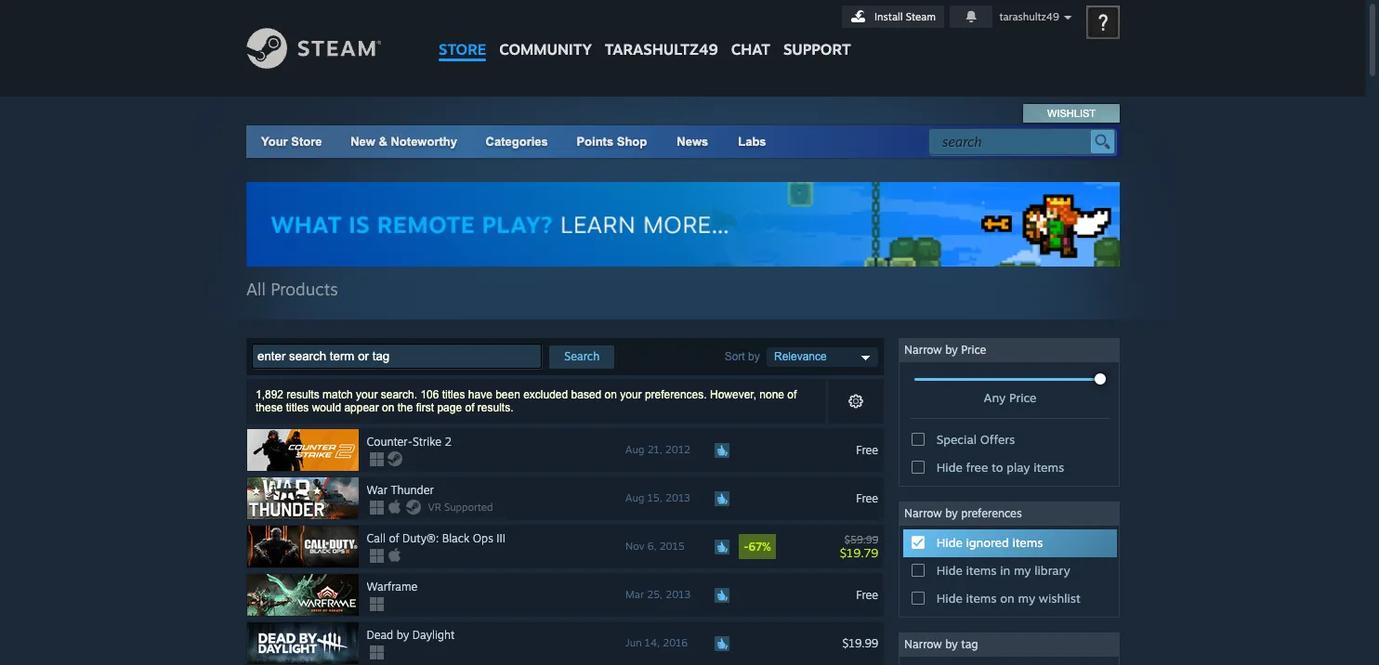 Task type: locate. For each thing, give the bounding box(es) containing it.
ignored
[[966, 536, 1009, 550]]

free
[[857, 443, 879, 457], [857, 491, 879, 505], [857, 588, 879, 602]]

2 free from the top
[[857, 491, 879, 505]]

2013 right the 25,
[[666, 589, 691, 602]]

by for narrow by preferences
[[946, 507, 958, 521]]

of
[[788, 389, 797, 402], [465, 402, 475, 415], [389, 532, 399, 546]]

titles
[[442, 389, 465, 402], [286, 402, 309, 415]]

on left the
[[382, 402, 395, 415]]

noteworthy
[[391, 135, 457, 149]]

price up any
[[962, 343, 987, 357]]

based
[[571, 389, 602, 402]]

1 free from the top
[[857, 443, 879, 457]]

daylight
[[413, 629, 455, 643]]

2 vertical spatial free
[[857, 588, 879, 602]]

1 vertical spatial 2013
[[666, 589, 691, 602]]

106
[[421, 389, 439, 402]]

free for thunder
[[857, 491, 879, 505]]

1 vertical spatial free
[[857, 491, 879, 505]]

to
[[992, 460, 1004, 475]]

preferences.
[[645, 389, 707, 402]]

match
[[323, 389, 353, 402]]

2 vertical spatial narrow
[[905, 638, 943, 652]]

2013 for war thunder
[[666, 492, 691, 505]]

0 horizontal spatial your
[[356, 389, 378, 402]]

2016
[[663, 637, 688, 650]]

2 hide from the top
[[937, 536, 963, 550]]

2 aug from the top
[[626, 492, 645, 505]]

by left tag
[[946, 638, 958, 652]]

duty®:
[[403, 532, 439, 546]]

2 horizontal spatial of
[[788, 389, 797, 402]]

mar
[[626, 589, 644, 602]]

0 vertical spatial price
[[962, 343, 987, 357]]

mar 25, 2013
[[626, 589, 691, 602]]

items up hide items in my library
[[1013, 536, 1044, 550]]

strike
[[413, 435, 442, 449]]

your right based in the left of the page
[[620, 389, 642, 402]]

by
[[946, 343, 958, 357], [748, 350, 760, 363], [946, 507, 958, 521], [397, 629, 409, 643], [946, 638, 958, 652]]

my for in
[[1014, 563, 1032, 578]]

1 vertical spatial aug
[[626, 492, 645, 505]]

None text field
[[252, 344, 542, 369]]

1 horizontal spatial on
[[605, 389, 617, 402]]

1 vertical spatial narrow
[[905, 507, 943, 521]]

items down hide items in my library
[[966, 591, 997, 606]]

excluded
[[524, 389, 568, 402]]

0 horizontal spatial on
[[382, 402, 395, 415]]

of right none
[[788, 389, 797, 402]]

1 horizontal spatial your
[[620, 389, 642, 402]]

vr
[[428, 501, 441, 514]]

any
[[984, 391, 1006, 405]]

$59.99 $19.79
[[840, 533, 879, 560]]

free
[[966, 460, 989, 475]]

ops
[[473, 532, 494, 546]]

install steam
[[875, 10, 936, 23]]

sort by
[[725, 350, 760, 363]]

relevance link
[[767, 348, 879, 367]]

store
[[291, 135, 322, 149]]

price
[[962, 343, 987, 357], [1010, 391, 1037, 405]]

4 hide from the top
[[937, 591, 963, 606]]

1 hide from the top
[[937, 460, 963, 475]]

offers
[[981, 432, 1015, 447]]

price right any
[[1010, 391, 1037, 405]]

narrow for hide
[[905, 507, 943, 521]]

0 vertical spatial my
[[1014, 563, 1032, 578]]

3 free from the top
[[857, 588, 879, 602]]

of right call
[[389, 532, 399, 546]]

however,
[[710, 389, 757, 402]]

1 your from the left
[[356, 389, 378, 402]]

steam
[[906, 10, 936, 23]]

by right sort
[[748, 350, 760, 363]]

on right based in the left of the page
[[605, 389, 617, 402]]

1 horizontal spatial price
[[1010, 391, 1037, 405]]

narrow
[[905, 343, 943, 357], [905, 507, 943, 521], [905, 638, 943, 652]]

hide for hide items on my wishlist
[[937, 591, 963, 606]]

by left preferences
[[946, 507, 958, 521]]

0 vertical spatial free
[[857, 443, 879, 457]]

results.
[[478, 402, 514, 415]]

by right dead
[[397, 629, 409, 643]]

1 aug from the top
[[626, 444, 645, 457]]

my left the wishlist in the right bottom of the page
[[1019, 591, 1036, 606]]

hide items in my library
[[937, 563, 1071, 578]]

3 hide from the top
[[937, 563, 963, 578]]

aug for war thunder
[[626, 492, 645, 505]]

news link
[[662, 126, 724, 158]]

hide up narrow by tag
[[937, 591, 963, 606]]

hide down hide ignored items
[[937, 563, 963, 578]]

search button
[[550, 345, 615, 369]]

play
[[1007, 460, 1031, 475]]

wishlist link
[[1025, 104, 1119, 123]]

iii
[[497, 532, 506, 546]]

new & noteworthy
[[351, 135, 457, 149]]

call of duty®: black ops iii
[[367, 532, 506, 546]]

$59.99
[[845, 533, 879, 546]]

by for narrow by tag
[[946, 638, 958, 652]]

1 narrow from the top
[[905, 343, 943, 357]]

3 narrow from the top
[[905, 638, 943, 652]]

support
[[784, 40, 851, 59]]

your right 'match'
[[356, 389, 378, 402]]

0 vertical spatial aug
[[626, 444, 645, 457]]

tag
[[962, 638, 978, 652]]

1 vertical spatial price
[[1010, 391, 1037, 405]]

2013 right '15,'
[[666, 492, 691, 505]]

1 horizontal spatial tarashultz49
[[1000, 10, 1060, 23]]

titles right "these"
[[286, 402, 309, 415]]

0 horizontal spatial tarashultz49
[[605, 40, 718, 59]]

narrow for any
[[905, 343, 943, 357]]

on down in
[[1001, 591, 1015, 606]]

categories
[[486, 135, 548, 149]]

hide for hide free to play items
[[937, 460, 963, 475]]

tarashultz49
[[1000, 10, 1060, 23], [605, 40, 718, 59]]

store link
[[432, 0, 493, 67]]

0 vertical spatial narrow
[[905, 343, 943, 357]]

been
[[496, 389, 521, 402]]

library
[[1035, 563, 1071, 578]]

0 vertical spatial 2013
[[666, 492, 691, 505]]

0 vertical spatial tarashultz49
[[1000, 10, 1060, 23]]

on
[[605, 389, 617, 402], [382, 402, 395, 415], [1001, 591, 1015, 606]]

labs link
[[724, 126, 782, 158]]

1 vertical spatial my
[[1019, 591, 1036, 606]]

my right in
[[1014, 563, 1032, 578]]

hide down narrow by preferences
[[937, 536, 963, 550]]

titles right 106
[[442, 389, 465, 402]]

aug left '15,'
[[626, 492, 645, 505]]

14,
[[645, 637, 660, 650]]

appear
[[344, 402, 379, 415]]

&
[[379, 135, 388, 149]]

nov 6, 2015
[[626, 540, 685, 553]]

0 horizontal spatial price
[[962, 343, 987, 357]]

$19.99
[[843, 636, 879, 650]]

search text field
[[943, 130, 1087, 154]]

special offers
[[937, 432, 1015, 447]]

supported
[[444, 501, 493, 514]]

by up 'special'
[[946, 343, 958, 357]]

aug left 21,
[[626, 444, 645, 457]]

hide left free
[[937, 460, 963, 475]]

of right page
[[465, 402, 475, 415]]

install
[[875, 10, 903, 23]]

2013
[[666, 492, 691, 505], [666, 589, 691, 602]]

2 narrow from the top
[[905, 507, 943, 521]]

shop
[[617, 135, 647, 149]]

search
[[565, 350, 600, 364]]



Task type: describe. For each thing, give the bounding box(es) containing it.
-
[[744, 540, 749, 554]]

none
[[760, 389, 785, 402]]

free for strike
[[857, 443, 879, 457]]

news
[[677, 135, 709, 149]]

points shop
[[577, 135, 647, 149]]

support link
[[777, 0, 858, 63]]

wishlist
[[1048, 108, 1096, 119]]

-67%
[[744, 540, 771, 554]]

your
[[261, 135, 288, 149]]

war
[[367, 484, 388, 497]]

special
[[937, 432, 977, 447]]

categories link
[[486, 135, 548, 149]]

your store link
[[261, 135, 322, 149]]

aug for counter-strike 2
[[626, 444, 645, 457]]

chat link
[[725, 0, 777, 63]]

dead
[[367, 629, 393, 643]]

narrow by preferences
[[905, 507, 1022, 521]]

vr supported
[[428, 501, 493, 514]]

new & noteworthy link
[[351, 135, 457, 149]]

hide for hide ignored items
[[937, 536, 963, 550]]

2 horizontal spatial on
[[1001, 591, 1015, 606]]

would
[[312, 402, 341, 415]]

call
[[367, 532, 386, 546]]

my for on
[[1019, 591, 1036, 606]]

jun 14, 2016
[[626, 637, 688, 650]]

2
[[445, 435, 452, 449]]

67%
[[749, 540, 771, 554]]

aug 21, 2012
[[626, 444, 691, 457]]

labs
[[738, 135, 767, 149]]

counter-strike 2
[[367, 435, 452, 449]]

these
[[256, 402, 283, 415]]

2012
[[666, 444, 691, 457]]

products
[[271, 279, 338, 299]]

aug 15, 2013
[[626, 492, 691, 505]]

black
[[442, 532, 470, 546]]

items left in
[[966, 563, 997, 578]]

6,
[[648, 540, 657, 553]]

jun
[[626, 637, 642, 650]]

narrow by tag
[[905, 638, 978, 652]]

dead by daylight
[[367, 629, 455, 643]]

by for sort by
[[748, 350, 760, 363]]

chat
[[731, 40, 771, 59]]

21,
[[648, 444, 663, 457]]

hide items on my wishlist
[[937, 591, 1081, 606]]

points
[[577, 135, 614, 149]]

hide ignored items
[[937, 536, 1044, 550]]

warframe
[[367, 580, 418, 594]]

first
[[416, 402, 434, 415]]

1 horizontal spatial of
[[465, 402, 475, 415]]

2 your from the left
[[620, 389, 642, 402]]

new
[[351, 135, 375, 149]]

1 vertical spatial tarashultz49
[[605, 40, 718, 59]]

any price
[[984, 391, 1037, 405]]

2013 for warframe
[[666, 589, 691, 602]]

store
[[439, 40, 486, 59]]

search.
[[381, 389, 418, 402]]

wishlist
[[1039, 591, 1081, 606]]

points shop link
[[562, 126, 662, 158]]

1,892
[[256, 389, 284, 402]]

all products
[[246, 279, 338, 299]]

in
[[1001, 563, 1011, 578]]

0 horizontal spatial of
[[389, 532, 399, 546]]

all
[[246, 279, 266, 299]]

war thunder
[[367, 484, 434, 497]]

relevance
[[774, 351, 827, 364]]

hide for hide items in my library
[[937, 563, 963, 578]]

25,
[[647, 589, 663, 602]]

have
[[468, 389, 493, 402]]

15,
[[648, 492, 663, 505]]

counter-
[[367, 435, 413, 449]]

results
[[287, 389, 320, 402]]

hide free to play items
[[937, 460, 1065, 475]]

community link
[[493, 0, 599, 67]]

page
[[437, 402, 462, 415]]

by for dead by daylight
[[397, 629, 409, 643]]

tarashultz49 link
[[599, 0, 725, 67]]

0 horizontal spatial titles
[[286, 402, 309, 415]]

install steam link
[[842, 6, 945, 28]]

items right the play
[[1034, 460, 1065, 475]]

community
[[499, 40, 592, 59]]

the
[[398, 402, 413, 415]]

1 horizontal spatial titles
[[442, 389, 465, 402]]

thunder
[[391, 484, 434, 497]]

by for narrow by price
[[946, 343, 958, 357]]

your store
[[261, 135, 322, 149]]

sort
[[725, 350, 745, 363]]

$19.79
[[840, 545, 879, 560]]

narrow by price
[[905, 343, 987, 357]]



Task type: vqa. For each thing, say whether or not it's contained in the screenshot.
Dead
yes



